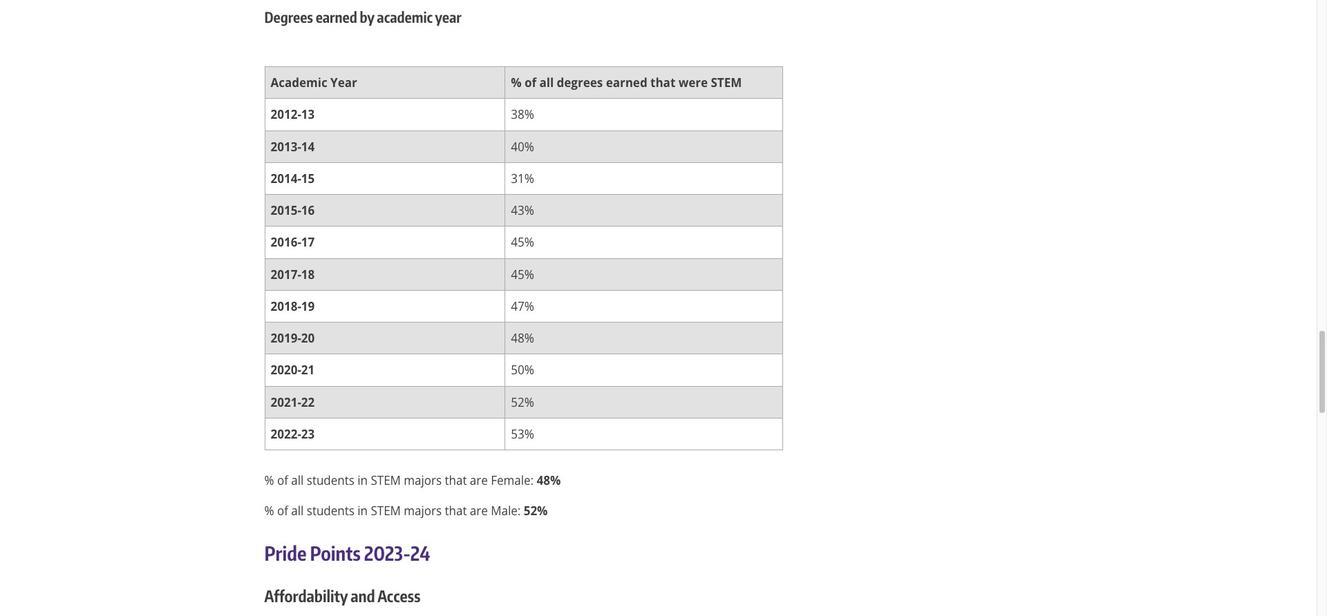 Task type: vqa. For each thing, say whether or not it's contained in the screenshot.


Task type: locate. For each thing, give the bounding box(es) containing it.
are for male:
[[470, 503, 488, 519]]

all for % of all students in stem majors that are male: 52%
[[291, 503, 304, 519]]

are for female:
[[470, 473, 488, 489]]

in
[[358, 473, 368, 489], [358, 503, 368, 519]]

that left female: on the bottom of page
[[445, 473, 467, 489]]

2 vertical spatial %
[[264, 503, 274, 519]]

0 horizontal spatial 48%
[[511, 331, 534, 347]]

% down 2022-
[[264, 473, 274, 489]]

2 45% from the top
[[511, 267, 534, 283]]

2015-
[[271, 203, 301, 219]]

0 vertical spatial earned
[[316, 7, 357, 26]]

45% down 43%
[[511, 235, 534, 251]]

that
[[651, 75, 676, 91], [445, 473, 467, 489], [445, 503, 467, 519]]

that left male:
[[445, 503, 467, 519]]

2019-
[[271, 331, 301, 347]]

majors down % of all students in stem majors that are female: 48%
[[404, 503, 442, 519]]

52% right male:
[[524, 503, 548, 519]]

2 in from the top
[[358, 503, 368, 519]]

1 vertical spatial 52%
[[524, 503, 548, 519]]

2014-
[[271, 171, 301, 187]]

stem up % of all students in stem majors that are male: 52%
[[371, 473, 401, 489]]

0 vertical spatial 52%
[[511, 395, 534, 410]]

all for % of all students in stem majors that are female: 48%
[[291, 473, 304, 489]]

that for 48%
[[445, 473, 467, 489]]

2016-17
[[271, 235, 315, 251]]

48%
[[511, 331, 534, 347], [537, 473, 561, 489]]

1 in from the top
[[358, 473, 368, 489]]

48% right female: on the bottom of page
[[537, 473, 561, 489]]

45% up 47%
[[511, 267, 534, 283]]

45% for 2016-17
[[511, 235, 534, 251]]

45%
[[511, 235, 534, 251], [511, 267, 534, 283]]

1 majors from the top
[[404, 473, 442, 489]]

affordability and access
[[264, 586, 421, 607]]

40%
[[511, 139, 534, 155]]

are
[[470, 473, 488, 489], [470, 503, 488, 519]]

1 vertical spatial 48%
[[537, 473, 561, 489]]

earned right degrees
[[606, 75, 648, 91]]

students down 23
[[307, 473, 355, 489]]

stem for % of all students in stem majors that are female: 48%
[[371, 473, 401, 489]]

0 vertical spatial students
[[307, 473, 355, 489]]

1 are from the top
[[470, 473, 488, 489]]

earned left by
[[316, 7, 357, 26]]

all
[[540, 75, 554, 91], [291, 473, 304, 489], [291, 503, 304, 519]]

0 vertical spatial majors
[[404, 473, 442, 489]]

21
[[301, 363, 315, 378]]

52% down 50%
[[511, 395, 534, 410]]

2021-
[[271, 395, 301, 410]]

1 vertical spatial are
[[470, 503, 488, 519]]

0 vertical spatial 48%
[[511, 331, 534, 347]]

2 vertical spatial all
[[291, 503, 304, 519]]

16
[[301, 203, 315, 219]]

1 vertical spatial majors
[[404, 503, 442, 519]]

male:
[[491, 503, 521, 519]]

in for % of all students in stem majors that are female:
[[358, 473, 368, 489]]

of up pride
[[277, 503, 288, 519]]

students up points
[[307, 503, 355, 519]]

2013-
[[271, 139, 301, 155]]

1 vertical spatial stem
[[371, 473, 401, 489]]

students for % of all students in stem majors that are male: 52%
[[307, 503, 355, 519]]

1 students from the top
[[307, 473, 355, 489]]

majors for female:
[[404, 473, 442, 489]]

2 vertical spatial stem
[[371, 503, 401, 519]]

0 vertical spatial in
[[358, 473, 368, 489]]

0 vertical spatial 45%
[[511, 235, 534, 251]]

22
[[301, 395, 315, 410]]

0 vertical spatial %
[[511, 75, 522, 91]]

1 vertical spatial all
[[291, 473, 304, 489]]

of for % of all students in stem majors that are female: 48%
[[277, 473, 288, 489]]

of down 2022-
[[277, 473, 288, 489]]

% up pride
[[264, 503, 274, 519]]

2016-
[[271, 235, 301, 251]]

all left degrees
[[540, 75, 554, 91]]

all down 2022-23
[[291, 473, 304, 489]]

majors
[[404, 473, 442, 489], [404, 503, 442, 519]]

19
[[301, 299, 315, 315]]

31%
[[511, 171, 534, 187]]

2012-
[[271, 107, 301, 123]]

1 45% from the top
[[511, 235, 534, 251]]

earned
[[316, 7, 357, 26], [606, 75, 648, 91]]

2018-
[[271, 299, 301, 315]]

access
[[378, 586, 421, 607]]

2 students from the top
[[307, 503, 355, 519]]

stem right were
[[711, 75, 742, 91]]

2 vertical spatial that
[[445, 503, 467, 519]]

48% down 47%
[[511, 331, 534, 347]]

1 vertical spatial 45%
[[511, 267, 534, 283]]

in up % of all students in stem majors that are male: 52%
[[358, 473, 368, 489]]

43%
[[511, 203, 534, 219]]

year
[[330, 75, 357, 91]]

% of all students in stem majors that are female: 48%
[[264, 473, 561, 489]]

2021-22
[[271, 395, 315, 410]]

2 are from the top
[[470, 503, 488, 519]]

majors for male:
[[404, 503, 442, 519]]

2 majors from the top
[[404, 503, 442, 519]]

1 vertical spatial of
[[277, 473, 288, 489]]

%
[[511, 75, 522, 91], [264, 473, 274, 489], [264, 503, 274, 519]]

degrees
[[264, 7, 313, 26]]

all for % of all degrees earned that were stem
[[540, 75, 554, 91]]

0 vertical spatial of
[[525, 75, 537, 91]]

% up 38% on the left
[[511, 75, 522, 91]]

1 vertical spatial %
[[264, 473, 274, 489]]

0 vertical spatial that
[[651, 75, 676, 91]]

of
[[525, 75, 537, 91], [277, 473, 288, 489], [277, 503, 288, 519]]

0 vertical spatial all
[[540, 75, 554, 91]]

50%
[[511, 363, 534, 378]]

are left male:
[[470, 503, 488, 519]]

stem for % of all students in stem majors that are male: 52%
[[371, 503, 401, 519]]

1 vertical spatial that
[[445, 473, 467, 489]]

points
[[310, 542, 361, 566]]

and
[[351, 586, 375, 607]]

of up 38% on the left
[[525, 75, 537, 91]]

52%
[[511, 395, 534, 410], [524, 503, 548, 519]]

all up pride
[[291, 503, 304, 519]]

in up the pride points 2023-24
[[358, 503, 368, 519]]

14
[[301, 139, 315, 155]]

stem down % of all students in stem majors that are female: 48%
[[371, 503, 401, 519]]

1 horizontal spatial 48%
[[537, 473, 561, 489]]

2020-21
[[271, 363, 315, 378]]

are left female: on the bottom of page
[[470, 473, 488, 489]]

stem
[[711, 75, 742, 91], [371, 473, 401, 489], [371, 503, 401, 519]]

that left were
[[651, 75, 676, 91]]

0 vertical spatial are
[[470, 473, 488, 489]]

1 vertical spatial in
[[358, 503, 368, 519]]

2 vertical spatial of
[[277, 503, 288, 519]]

majors up % of all students in stem majors that are male: 52%
[[404, 473, 442, 489]]

1 vertical spatial students
[[307, 503, 355, 519]]

2017-
[[271, 267, 301, 283]]

1 vertical spatial earned
[[606, 75, 648, 91]]

45% for 2017-18
[[511, 267, 534, 283]]

students
[[307, 473, 355, 489], [307, 503, 355, 519]]

15
[[301, 171, 315, 187]]



Task type: describe. For each thing, give the bounding box(es) containing it.
23
[[301, 427, 315, 442]]

1 horizontal spatial earned
[[606, 75, 648, 91]]

% for % of all students in stem majors that are female: 48%
[[264, 473, 274, 489]]

in for % of all students in stem majors that are male:
[[358, 503, 368, 519]]

% of all degrees earned that were stem
[[511, 75, 742, 91]]

academic
[[377, 7, 433, 26]]

17
[[301, 235, 315, 251]]

students for % of all students in stem majors that are female: 48%
[[307, 473, 355, 489]]

of for % of all students in stem majors that are male: 52%
[[277, 503, 288, 519]]

18
[[301, 267, 315, 283]]

degrees earned by academic year
[[264, 7, 462, 26]]

2020-
[[271, 363, 301, 378]]

2012-13
[[271, 107, 315, 123]]

affordability
[[264, 586, 348, 607]]

2015-16
[[271, 203, 315, 219]]

47%
[[511, 299, 534, 315]]

of for % of all degrees earned that were stem
[[525, 75, 537, 91]]

0 horizontal spatial earned
[[316, 7, 357, 26]]

2022-
[[271, 427, 301, 442]]

% for % of all students in stem majors that are male: 52%
[[264, 503, 274, 519]]

% of all students in stem majors that are male: 52%
[[264, 503, 548, 519]]

53%
[[511, 427, 534, 442]]

academic year
[[271, 75, 357, 91]]

pride
[[264, 542, 307, 566]]

academic
[[271, 75, 327, 91]]

year
[[435, 7, 462, 26]]

pride points 2023-24
[[264, 542, 430, 566]]

2017-18
[[271, 267, 315, 283]]

that for 52%
[[445, 503, 467, 519]]

2013-14
[[271, 139, 315, 155]]

female:
[[491, 473, 534, 489]]

38%
[[511, 107, 534, 123]]

2018-19
[[271, 299, 315, 315]]

% for % of all degrees earned that were stem
[[511, 75, 522, 91]]

2023-
[[364, 542, 411, 566]]

24
[[410, 542, 430, 566]]

were
[[679, 75, 708, 91]]

by
[[360, 7, 374, 26]]

2019-20
[[271, 331, 315, 347]]

0 vertical spatial stem
[[711, 75, 742, 91]]

degrees
[[557, 75, 603, 91]]

20
[[301, 331, 315, 347]]

2022-23
[[271, 427, 315, 442]]

13
[[301, 107, 315, 123]]

2014-15
[[271, 171, 315, 187]]



